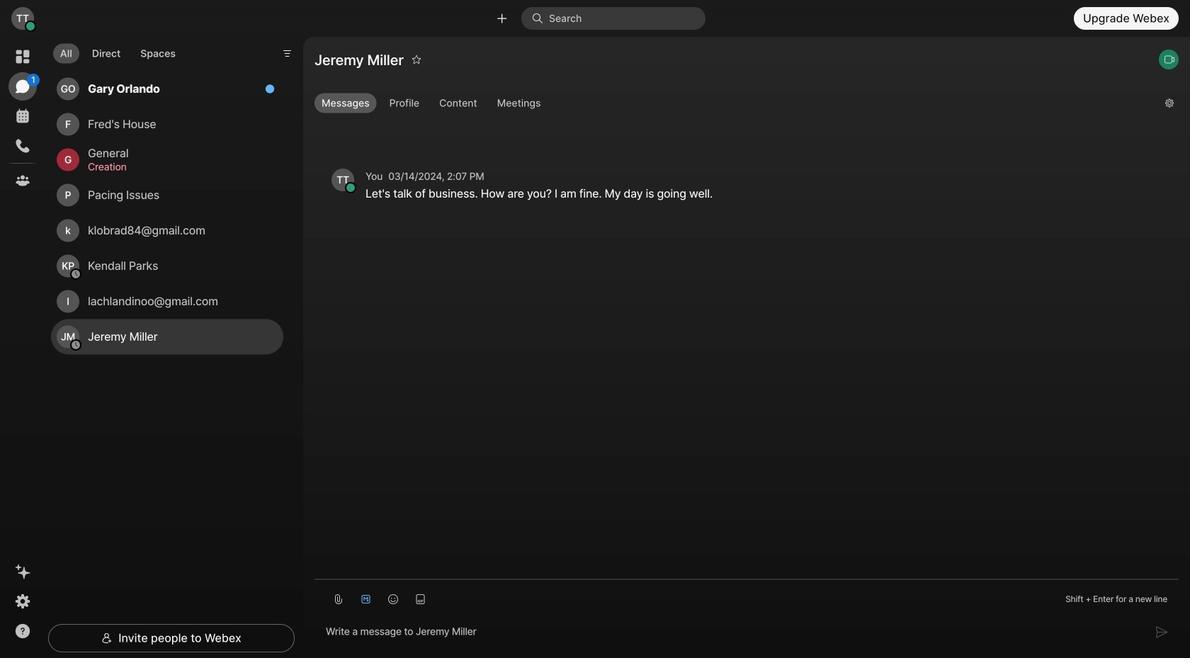 Task type: vqa. For each thing, say whether or not it's contained in the screenshot.
Kendall Parks list item
yes



Task type: locate. For each thing, give the bounding box(es) containing it.
general list item
[[51, 142, 283, 178]]

jeremy miller list item
[[51, 319, 283, 355]]

fred's house list item
[[51, 107, 283, 142]]

gary orlando, new messages list item
[[51, 71, 283, 107]]

webex tab list
[[9, 43, 40, 195]]

tab list
[[50, 35, 186, 68]]

group
[[315, 93, 1154, 116]]

creation element
[[88, 159, 266, 175]]

lachlandinoo@gmail.com list item
[[51, 284, 283, 319]]

klobrad84@gmail.com list item
[[51, 213, 283, 248]]

navigation
[[0, 37, 45, 658]]



Task type: describe. For each thing, give the bounding box(es) containing it.
new messages image
[[265, 84, 275, 94]]

kendall parks list item
[[51, 248, 283, 284]]

pacing issues list item
[[51, 178, 283, 213]]

message composer toolbar element
[[315, 580, 1179, 613]]



